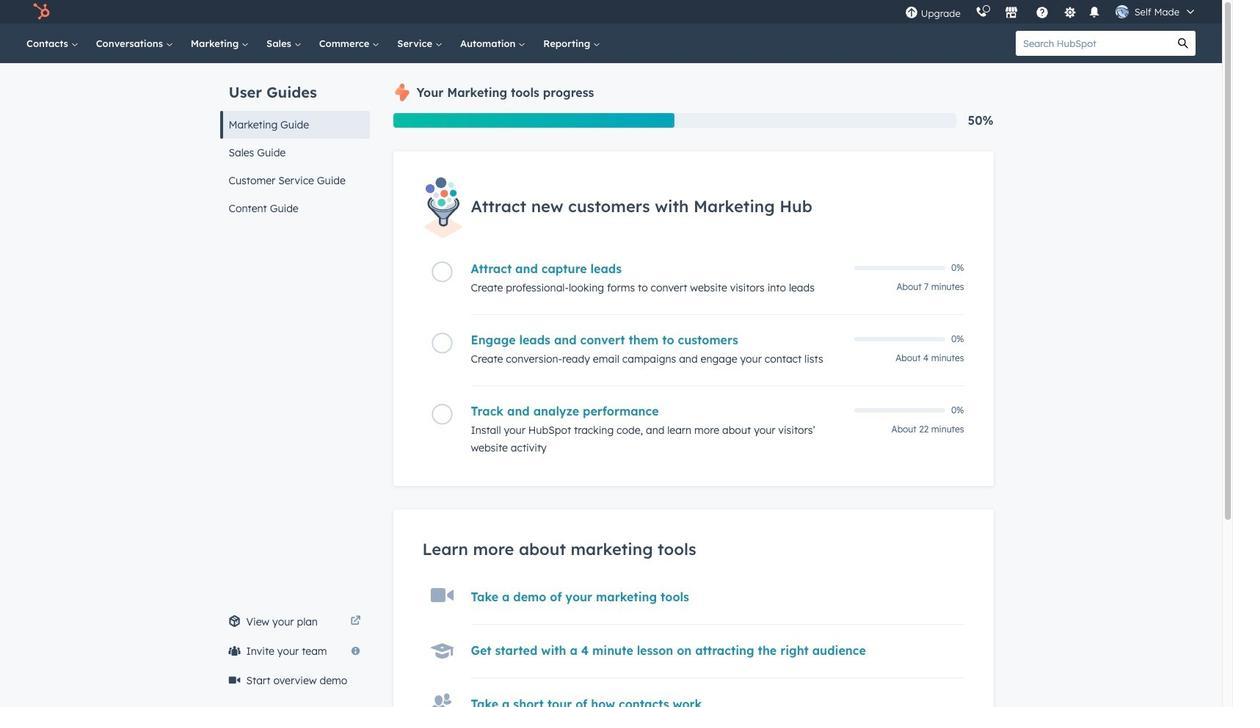Task type: locate. For each thing, give the bounding box(es) containing it.
1 link opens in a new window image from the top
[[351, 613, 361, 631]]

link opens in a new window image
[[351, 613, 361, 631], [351, 616, 361, 627]]

user guides element
[[220, 63, 370, 223]]

menu
[[898, 0, 1205, 23]]

marketplaces image
[[1005, 7, 1018, 20]]

progress bar
[[393, 113, 675, 128]]



Task type: vqa. For each thing, say whether or not it's contained in the screenshot.
Ruby Anderson image
yes



Task type: describe. For each thing, give the bounding box(es) containing it.
2 link opens in a new window image from the top
[[351, 616, 361, 627]]

ruby anderson image
[[1116, 5, 1129, 18]]

Search HubSpot search field
[[1016, 31, 1171, 56]]



